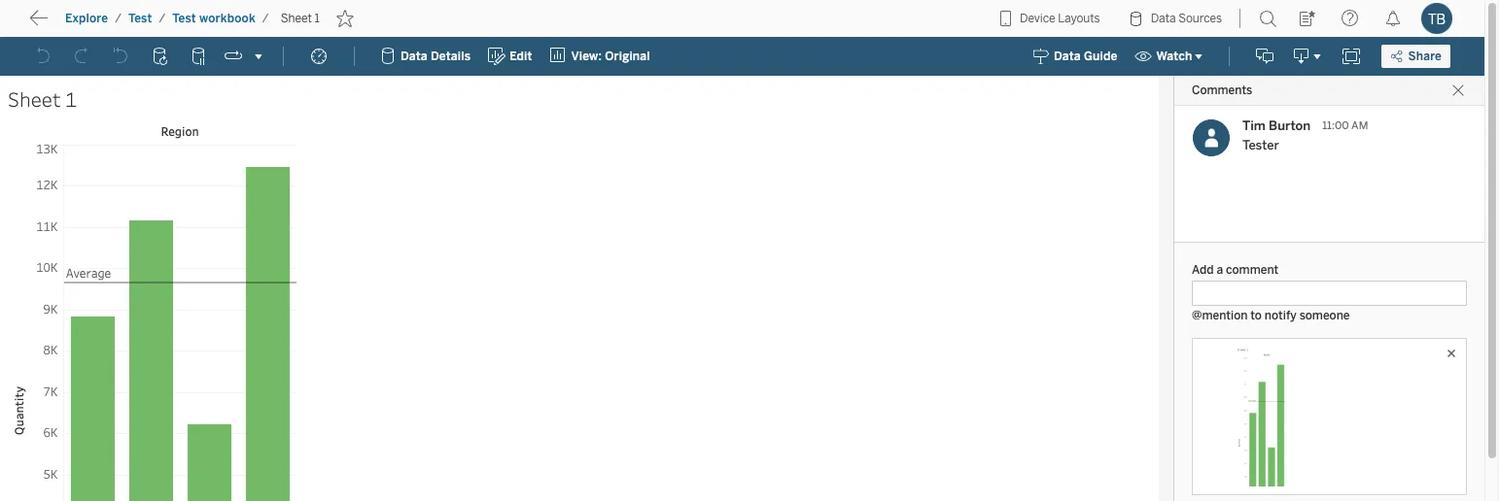 Task type: locate. For each thing, give the bounding box(es) containing it.
1 horizontal spatial /
[[159, 12, 166, 25]]

content
[[107, 14, 167, 33]]

/ right 'test' link
[[159, 12, 166, 25]]

/ left 'test' link
[[115, 12, 122, 25]]

2 horizontal spatial /
[[262, 12, 269, 25]]

explore
[[65, 12, 108, 25]]

skip
[[51, 14, 84, 33]]

test
[[128, 12, 152, 25], [172, 12, 196, 25]]

1 horizontal spatial test
[[172, 12, 196, 25]]

skip to content
[[51, 14, 167, 33]]

explore link
[[64, 11, 109, 26]]

0 horizontal spatial /
[[115, 12, 122, 25]]

test workbook link
[[171, 11, 257, 26]]

2 / from the left
[[159, 12, 166, 25]]

1 / from the left
[[115, 12, 122, 25]]

/
[[115, 12, 122, 25], [159, 12, 166, 25], [262, 12, 269, 25]]

/ left sheet
[[262, 12, 269, 25]]

to
[[87, 14, 103, 33]]

workbook
[[199, 12, 256, 25]]

0 horizontal spatial test
[[128, 12, 152, 25]]



Task type: vqa. For each thing, say whether or not it's contained in the screenshot.
Explore link
yes



Task type: describe. For each thing, give the bounding box(es) containing it.
explore / test / test workbook /
[[65, 12, 269, 25]]

3 / from the left
[[262, 12, 269, 25]]

sheet 1 element
[[275, 12, 326, 25]]

2 test from the left
[[172, 12, 196, 25]]

test link
[[127, 11, 153, 26]]

1
[[315, 12, 320, 25]]

1 test from the left
[[128, 12, 152, 25]]

sheet 1
[[281, 12, 320, 25]]

sheet
[[281, 12, 312, 25]]

skip to content link
[[47, 11, 198, 37]]



